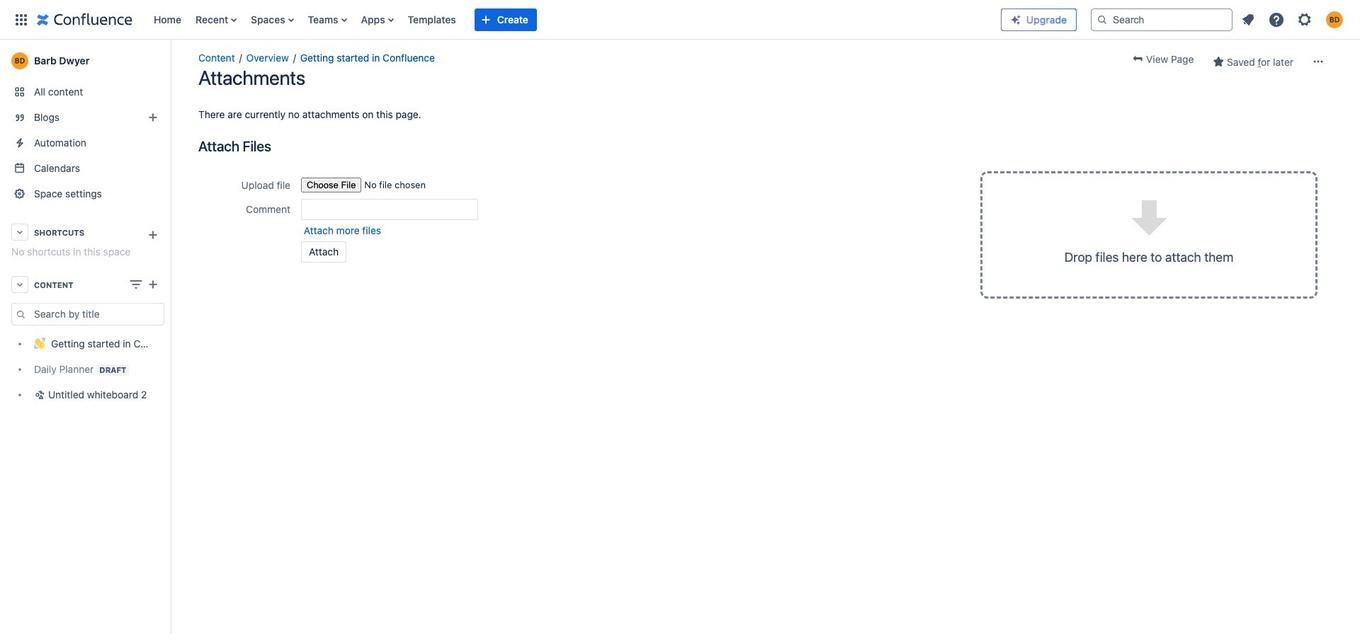 Task type: describe. For each thing, give the bounding box(es) containing it.
search image
[[1097, 14, 1108, 25]]

2 small image from the left
[[1313, 56, 1324, 67]]

premium image
[[1010, 14, 1022, 26]]

collapse sidebar image
[[154, 35, 186, 86]]

Search field
[[1091, 8, 1233, 31]]

small image
[[1133, 53, 1144, 64]]

global element
[[9, 0, 990, 39]]

create a blog image
[[145, 109, 162, 126]]



Task type: vqa. For each thing, say whether or not it's contained in the screenshot.
Appswitcher Icon's list
yes



Task type: locate. For each thing, give the bounding box(es) containing it.
0 horizontal spatial small image
[[1213, 56, 1225, 67]]

region inside space element
[[6, 303, 164, 408]]

region
[[6, 303, 164, 408]]

banner
[[0, 0, 1360, 43]]

1 small image from the left
[[1213, 56, 1225, 67]]

tree
[[6, 332, 164, 408]]

small image down settings icon
[[1313, 56, 1324, 67]]

create image
[[145, 276, 162, 293]]

1 horizontal spatial list
[[1236, 7, 1352, 32]]

change view image
[[128, 276, 145, 293]]

list
[[147, 0, 990, 39], [1236, 7, 1352, 32]]

None text field
[[301, 199, 478, 220]]

appswitcher icon image
[[13, 11, 30, 28]]

None search field
[[1091, 8, 1233, 31]]

small image down search field
[[1213, 56, 1225, 67]]

help icon image
[[1268, 11, 1285, 28]]

list for appswitcher icon
[[147, 0, 990, 39]]

tree inside space element
[[6, 332, 164, 408]]

1 horizontal spatial small image
[[1313, 56, 1324, 67]]

list for premium image
[[1236, 7, 1352, 32]]

small image
[[1213, 56, 1225, 67], [1313, 56, 1324, 67]]

0 horizontal spatial list
[[147, 0, 990, 39]]

confluence image
[[37, 11, 132, 28], [37, 11, 132, 28]]

your profile and preferences image
[[1326, 11, 1343, 28]]

None submit
[[301, 242, 347, 263]]

notification icon image
[[1240, 11, 1257, 28]]

settings icon image
[[1297, 11, 1314, 28]]

None file field
[[301, 178, 497, 193]]

Search by title field
[[30, 305, 164, 325]]

space element
[[0, 40, 170, 635]]

add shortcut image
[[145, 227, 162, 244]]



